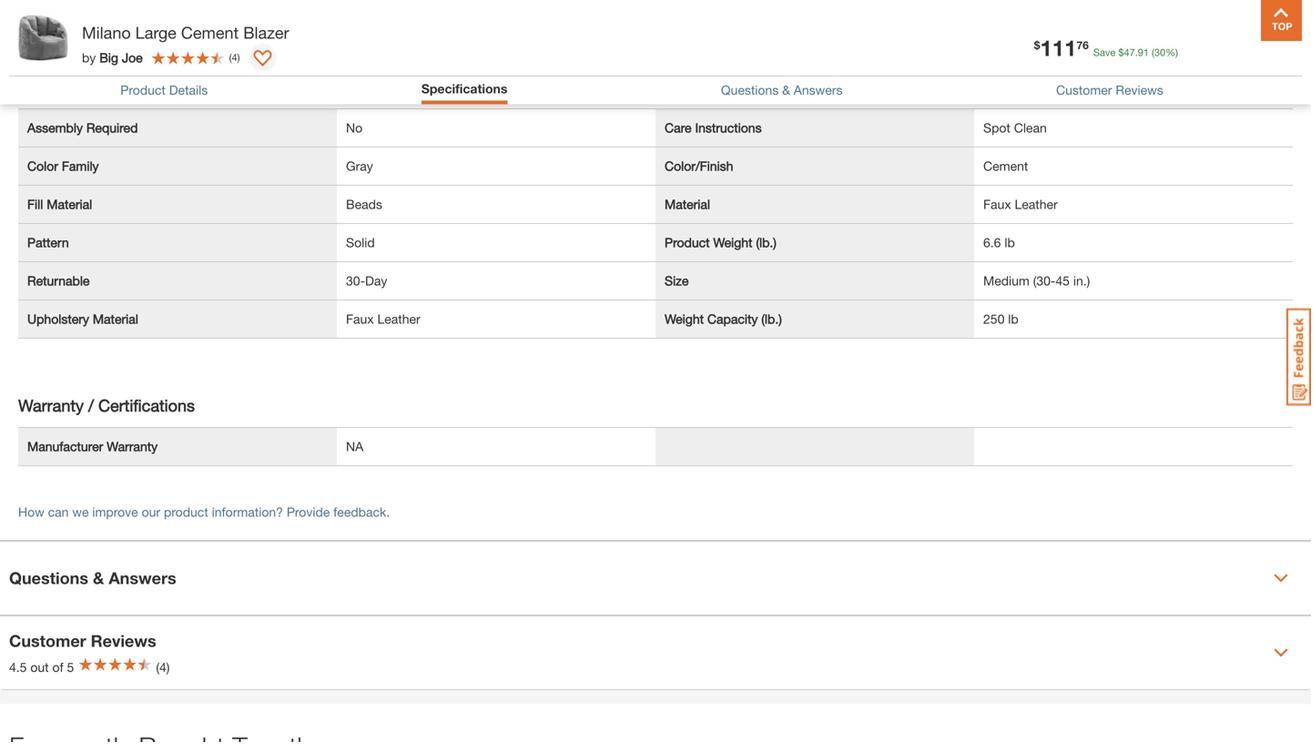 Task type: vqa. For each thing, say whether or not it's contained in the screenshot.
1st Throw from left
no



Task type: describe. For each thing, give the bounding box(es) containing it.
30-
[[346, 273, 365, 288]]

1 vertical spatial &
[[93, 568, 104, 588]]

4.5 out of 5
[[9, 660, 74, 675]]

111
[[1040, 35, 1077, 61]]

)
[[237, 51, 240, 63]]

balch
[[117, 35, 154, 52]]

6.6
[[983, 235, 1001, 250]]

lb for 250 lb
[[1008, 311, 1019, 326]]

47
[[1124, 46, 1135, 58]]

we
[[72, 504, 89, 519]]

1 horizontal spatial warranty
[[107, 439, 158, 454]]

weight capacity (lb.)
[[665, 311, 782, 326]]

large
[[135, 23, 177, 42]]

1 vertical spatial questions & answers
[[9, 568, 176, 588]]

0 horizontal spatial (
[[229, 51, 232, 63]]

care
[[665, 120, 692, 135]]

medium (30-45 in.)
[[983, 273, 1090, 288]]

pattern
[[27, 235, 69, 250]]

1 vertical spatial customer
[[9, 631, 86, 650]]

0 vertical spatial weight
[[713, 235, 753, 250]]

( inside the $ 111 76 save $ 47 . 91 ( 30 %)
[[1152, 46, 1155, 58]]

30
[[1155, 46, 1166, 58]]

45
[[1056, 273, 1070, 288]]

product for product details
[[120, 83, 166, 98]]

services button
[[1004, 22, 1063, 66]]

information?
[[212, 504, 283, 519]]

0 vertical spatial questions & answers
[[721, 83, 843, 98]]

color family
[[27, 158, 99, 173]]

0 horizontal spatial cement
[[181, 23, 239, 42]]

4
[[232, 51, 237, 63]]

upholstery
[[27, 311, 89, 326]]

by
[[82, 50, 96, 65]]

%)
[[1166, 46, 1178, 58]]

instructions
[[695, 120, 762, 135]]

1 horizontal spatial faux
[[983, 197, 1011, 212]]

warranty / certifications
[[18, 395, 195, 415]]

product
[[164, 504, 208, 519]]

lb for 6.6 lb
[[1005, 235, 1015, 250]]

color
[[27, 158, 58, 173]]

how can we improve our product information? provide feedback. link
[[18, 504, 390, 519]]

(4)
[[156, 660, 170, 675]]

returnable
[[27, 273, 90, 288]]

$ 111 76 save $ 47 . 91 ( 30 %)
[[1034, 35, 1178, 61]]

upholstery material
[[27, 311, 138, 326]]

capacity
[[707, 311, 758, 326]]

services
[[1006, 48, 1061, 65]]

beads
[[346, 197, 382, 212]]

( 4 )
[[229, 51, 240, 63]]

out
[[30, 660, 49, 675]]

gray
[[346, 158, 373, 173]]

0 horizontal spatial weight
[[665, 311, 704, 326]]

color/finish
[[665, 158, 733, 173]]

1 horizontal spatial &
[[782, 83, 790, 98]]

75180 button
[[266, 35, 329, 53]]

required
[[86, 120, 138, 135]]

250
[[983, 311, 1005, 326]]

(lb.) for weight capacity (lb.)
[[762, 311, 782, 326]]

0 vertical spatial customer
[[1056, 83, 1112, 98]]

5
[[67, 660, 74, 675]]

0 vertical spatial answers
[[794, 83, 843, 98]]

diy button
[[1085, 22, 1143, 66]]

1 horizontal spatial faux leather
[[983, 197, 1058, 212]]

milano large cement blazer
[[82, 23, 289, 42]]

material for beads
[[47, 197, 92, 212]]

family
[[62, 158, 99, 173]]

0 vertical spatial reviews
[[1116, 83, 1164, 98]]

balch springs 11pm
[[117, 35, 244, 52]]

diy
[[1102, 48, 1125, 65]]

product details
[[120, 83, 208, 98]]

11pm
[[205, 35, 244, 52]]

certifications
[[98, 395, 195, 415]]

fill
[[27, 197, 43, 212]]

can
[[48, 504, 69, 519]]

0 horizontal spatial reviews
[[91, 631, 156, 650]]

manufacturer warranty
[[27, 439, 158, 454]]



Task type: locate. For each thing, give the bounding box(es) containing it.
feedback.
[[333, 504, 390, 519]]

material right fill
[[47, 197, 92, 212]]

0 horizontal spatial customer reviews
[[9, 631, 156, 650]]

in.)
[[1073, 273, 1090, 288]]

0 horizontal spatial faux
[[346, 311, 374, 326]]

0 horizontal spatial faux leather
[[346, 311, 420, 326]]

1 horizontal spatial product
[[665, 235, 710, 250]]

warranty down certifications
[[107, 439, 158, 454]]

0 vertical spatial product
[[120, 83, 166, 98]]

1 horizontal spatial cement
[[983, 158, 1028, 173]]

0 vertical spatial faux
[[983, 197, 1011, 212]]

clean
[[1014, 120, 1047, 135]]

reviews up '(4)'
[[91, 631, 156, 650]]

material right upholstery
[[93, 311, 138, 326]]

medium
[[983, 273, 1030, 288]]

1 vertical spatial faux leather
[[346, 311, 420, 326]]

fill material
[[27, 197, 92, 212]]

1 vertical spatial reviews
[[91, 631, 156, 650]]

1 horizontal spatial leather
[[1015, 197, 1058, 212]]

250 lb
[[983, 311, 1019, 326]]

weight down size
[[665, 311, 704, 326]]

weight
[[713, 235, 753, 250], [665, 311, 704, 326]]

1 horizontal spatial questions & answers
[[721, 83, 843, 98]]

$
[[1034, 39, 1040, 52], [1119, 46, 1124, 58]]

leather up 6.6 lb
[[1015, 197, 1058, 212]]

day
[[365, 273, 387, 288]]

improve
[[92, 504, 138, 519]]

assembly
[[27, 120, 83, 135]]

leather down day
[[377, 311, 420, 326]]

( right 91
[[1152, 46, 1155, 58]]

0 vertical spatial customer reviews
[[1056, 83, 1164, 98]]

questions & answers
[[721, 83, 843, 98], [9, 568, 176, 588]]

weight up capacity
[[713, 235, 753, 250]]

how can we improve our product information? provide feedback.
[[18, 504, 390, 519]]

cement down spot at the top
[[983, 158, 1028, 173]]

$ left 76
[[1034, 39, 1040, 52]]

1 vertical spatial warranty
[[107, 439, 158, 454]]

questions
[[721, 83, 779, 98], [9, 568, 88, 588]]

1 vertical spatial weight
[[665, 311, 704, 326]]

0 vertical spatial warranty
[[18, 395, 84, 415]]

customer reviews up 5
[[9, 631, 156, 650]]

of
[[52, 660, 63, 675]]

30-day
[[346, 273, 387, 288]]

spot
[[983, 120, 1011, 135]]

spot clean
[[983, 120, 1047, 135]]

questions down the "can"
[[9, 568, 88, 588]]

feedback link image
[[1287, 308, 1311, 406]]

product for product weight (lb.)
[[665, 235, 710, 250]]

1 horizontal spatial answers
[[794, 83, 843, 98]]

1 vertical spatial product
[[665, 235, 710, 250]]

1 vertical spatial lb
[[1008, 311, 1019, 326]]

( left ")"
[[229, 51, 232, 63]]

provide
[[287, 504, 330, 519]]

1 vertical spatial leather
[[377, 311, 420, 326]]

0 horizontal spatial details
[[18, 77, 68, 96]]

0 horizontal spatial warranty
[[18, 395, 84, 415]]

lb
[[1005, 235, 1015, 250], [1008, 311, 1019, 326]]

click to redirect to view my cart page image
[[1255, 22, 1277, 44]]

details down "springs" on the top left
[[169, 83, 208, 98]]

cement up 4
[[181, 23, 239, 42]]

1 vertical spatial (lb.)
[[762, 311, 782, 326]]

faux leather up 6.6 lb
[[983, 197, 1058, 212]]

questions & answers down we
[[9, 568, 176, 588]]

lb right 250
[[1008, 311, 1019, 326]]

0 vertical spatial &
[[782, 83, 790, 98]]

caret image
[[1274, 571, 1289, 585]]

by big joe
[[82, 50, 143, 65]]

0 horizontal spatial $
[[1034, 39, 1040, 52]]

1 vertical spatial customer reviews
[[9, 631, 156, 650]]

(lb.) for product weight (lb.)
[[756, 235, 777, 250]]

na
[[346, 439, 364, 454]]

customer reviews button
[[1056, 83, 1164, 98], [1056, 83, 1164, 98]]

0 vertical spatial questions
[[721, 83, 779, 98]]

4.5
[[9, 660, 27, 675]]

questions up instructions
[[721, 83, 779, 98]]

0 horizontal spatial leather
[[377, 311, 420, 326]]

product details button
[[120, 83, 208, 98], [120, 83, 208, 98]]

1 horizontal spatial (
[[1152, 46, 1155, 58]]

big
[[99, 50, 118, 65]]

(30-
[[1033, 273, 1056, 288]]

0 horizontal spatial &
[[93, 568, 104, 588]]

1 horizontal spatial $
[[1119, 46, 1124, 58]]

1 horizontal spatial questions
[[721, 83, 779, 98]]

leather
[[1015, 197, 1058, 212], [377, 311, 420, 326]]

milano
[[82, 23, 131, 42]]

how
[[18, 504, 44, 519]]

0 horizontal spatial questions
[[9, 568, 88, 588]]

0 horizontal spatial product
[[120, 83, 166, 98]]

customer reviews down "diy"
[[1056, 83, 1164, 98]]

customer up '4.5 out of 5'
[[9, 631, 86, 650]]

blazer
[[243, 23, 289, 42]]

specifications button
[[421, 81, 508, 100], [421, 81, 508, 96]]

faux leather down day
[[346, 311, 420, 326]]

&
[[782, 83, 790, 98], [93, 568, 104, 588]]

reviews
[[1116, 83, 1164, 98], [91, 631, 156, 650]]

0 vertical spatial lb
[[1005, 235, 1015, 250]]

size
[[665, 273, 689, 288]]

product down joe
[[120, 83, 166, 98]]

questions & answers up instructions
[[721, 83, 843, 98]]

material
[[47, 197, 92, 212], [665, 197, 710, 212], [93, 311, 138, 326]]

1 vertical spatial cement
[[983, 158, 1028, 173]]

0 vertical spatial faux leather
[[983, 197, 1058, 212]]

product up size
[[665, 235, 710, 250]]

top button
[[1261, 0, 1302, 41]]

details up assembly
[[18, 77, 68, 96]]

1 vertical spatial faux
[[346, 311, 374, 326]]

lb right 6.6
[[1005, 235, 1015, 250]]

faux
[[983, 197, 1011, 212], [346, 311, 374, 326]]

manufacturer
[[27, 439, 103, 454]]

specifications
[[421, 81, 508, 96]]

customer down save
[[1056, 83, 1112, 98]]

save
[[1094, 46, 1116, 58]]

1 vertical spatial answers
[[109, 568, 176, 588]]

.
[[1135, 46, 1138, 58]]

1 horizontal spatial weight
[[713, 235, 753, 250]]

reviews down .
[[1116, 83, 1164, 98]]

details
[[18, 77, 68, 96], [169, 83, 208, 98]]

0 horizontal spatial answers
[[109, 568, 176, 588]]

75180
[[288, 35, 328, 52]]

0 vertical spatial (lb.)
[[756, 235, 777, 250]]

material down color/finish
[[665, 197, 710, 212]]

0 vertical spatial cement
[[181, 23, 239, 42]]

0 horizontal spatial questions & answers
[[9, 568, 176, 588]]

solid
[[346, 235, 375, 250]]

(lb.) up capacity
[[756, 235, 777, 250]]

material for faux leather
[[93, 311, 138, 326]]

display image
[[254, 50, 272, 68]]

no
[[346, 120, 363, 135]]

0 horizontal spatial customer
[[9, 631, 86, 650]]

the home depot logo image
[[15, 15, 73, 73]]

joe
[[122, 50, 143, 65]]

$ left .
[[1119, 46, 1124, 58]]

springs
[[158, 35, 207, 52]]

product weight (lb.)
[[665, 235, 777, 250]]

warranty left /
[[18, 395, 84, 415]]

1 horizontal spatial customer
[[1056, 83, 1112, 98]]

questions & answers button
[[721, 83, 843, 98], [721, 83, 843, 98], [0, 542, 1311, 614]]

0 vertical spatial leather
[[1015, 197, 1058, 212]]

cement
[[181, 23, 239, 42], [983, 158, 1028, 173]]

(
[[1152, 46, 1155, 58], [229, 51, 232, 63]]

assembly required
[[27, 120, 138, 135]]

(lb.) right capacity
[[762, 311, 782, 326]]

customer reviews
[[1056, 83, 1164, 98], [9, 631, 156, 650]]

1 horizontal spatial reviews
[[1116, 83, 1164, 98]]

1 horizontal spatial details
[[169, 83, 208, 98]]

product image image
[[14, 9, 73, 68]]

/
[[88, 395, 94, 415]]

76
[[1077, 39, 1089, 52]]

91
[[1138, 46, 1149, 58]]

answers
[[794, 83, 843, 98], [109, 568, 176, 588]]

faux down 30-
[[346, 311, 374, 326]]

customer
[[1056, 83, 1112, 98], [9, 631, 86, 650]]

our
[[142, 504, 160, 519]]

1 horizontal spatial customer reviews
[[1056, 83, 1164, 98]]

care instructions
[[665, 120, 762, 135]]

faux up 6.6 lb
[[983, 197, 1011, 212]]

6.6 lb
[[983, 235, 1015, 250]]

1 vertical spatial questions
[[9, 568, 88, 588]]



